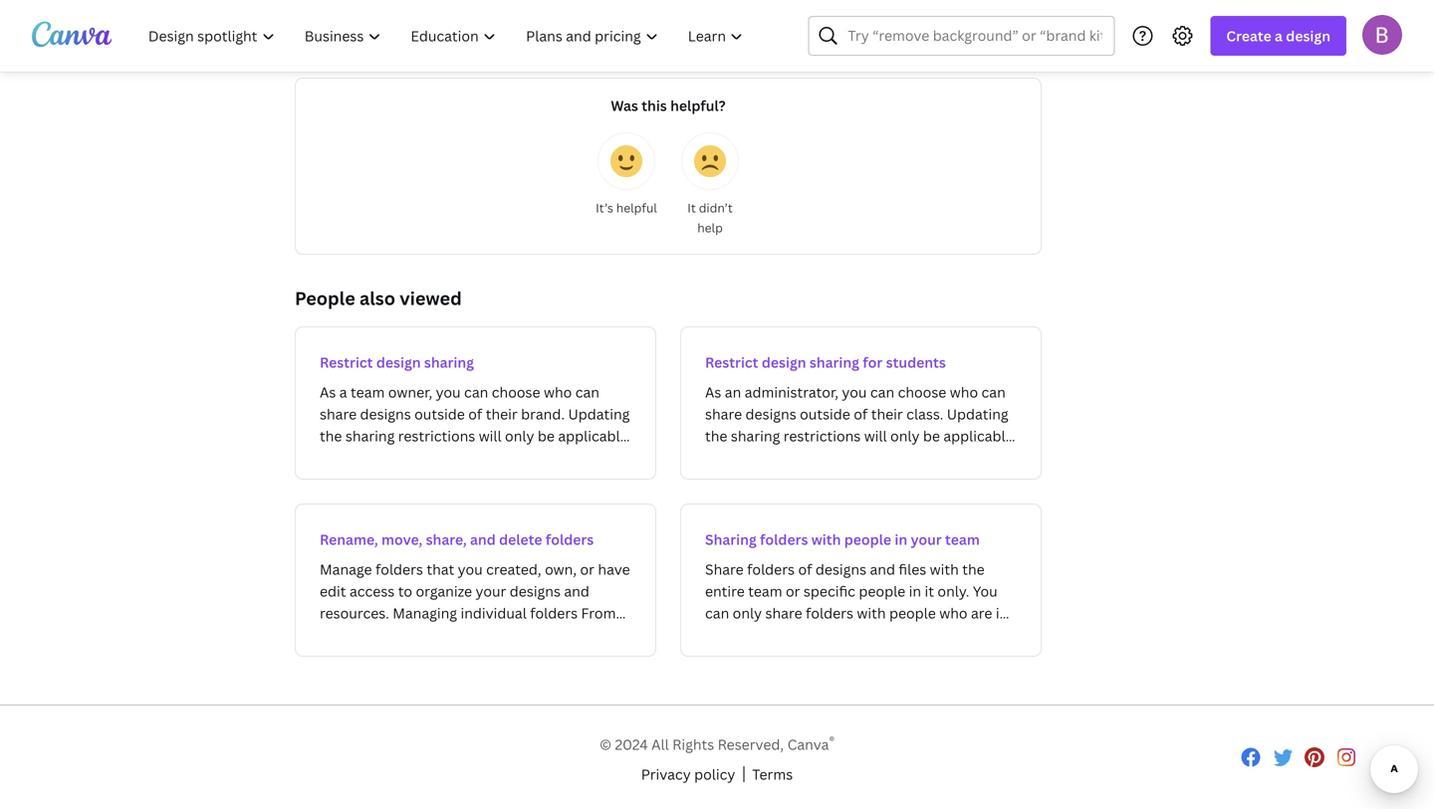 Task type: describe. For each thing, give the bounding box(es) containing it.
people also viewed
[[295, 286, 462, 311]]

design for restrict design sharing
[[376, 353, 421, 372]]

move,
[[382, 531, 423, 549]]

privacy
[[641, 766, 691, 785]]

©
[[600, 736, 612, 755]]

reserved,
[[718, 736, 784, 755]]

was
[[611, 96, 639, 115]]

helpful?
[[671, 96, 726, 115]]

viewed
[[400, 286, 462, 311]]

this
[[642, 96, 667, 115]]

restrict for restrict design sharing
[[320, 353, 373, 372]]

sharing for restrict design sharing for students
[[810, 353, 860, 372]]

design for restrict design sharing for students
[[762, 353, 807, 372]]

restrict design sharing link
[[295, 327, 657, 480]]

team
[[946, 531, 980, 549]]

for
[[863, 353, 883, 372]]

2024
[[615, 736, 648, 755]]

restrict for restrict design sharing for students
[[705, 353, 759, 372]]

policy
[[694, 766, 736, 785]]

it
[[688, 200, 696, 216]]

with
[[812, 531, 841, 549]]

rights
[[673, 736, 715, 755]]

folders inside 'link'
[[760, 531, 808, 549]]

it didn't help
[[688, 200, 733, 236]]

was this helpful?
[[611, 96, 726, 115]]

®
[[829, 733, 835, 749]]

sharing folders with people in your team
[[705, 531, 980, 549]]

also
[[360, 286, 396, 311]]

sharing for restrict design sharing
[[424, 353, 474, 372]]



Task type: locate. For each thing, give the bounding box(es) containing it.
1 folders from the left
[[546, 531, 594, 549]]

design down the people also viewed
[[376, 353, 421, 372]]

2 horizontal spatial design
[[1287, 26, 1331, 45]]

terms
[[753, 766, 793, 785]]

help
[[698, 220, 723, 236]]

rename, move, share, and delete folders link
[[295, 504, 657, 658]]

helpful
[[617, 200, 657, 216]]

a
[[1275, 26, 1283, 45]]

1 horizontal spatial restrict
[[705, 353, 759, 372]]

design inside create a design dropdown button
[[1287, 26, 1331, 45]]

restrict design sharing for students
[[705, 353, 946, 372]]

design inside the restrict design sharing for students link
[[762, 353, 807, 372]]

restrict design sharing for students link
[[680, 327, 1042, 480]]

all
[[652, 736, 669, 755]]

folders right delete
[[546, 531, 594, 549]]

terms link
[[753, 764, 793, 786]]

restrict design sharing
[[320, 353, 474, 372]]

restrict
[[320, 353, 373, 372], [705, 353, 759, 372]]

people
[[295, 286, 355, 311]]

0 horizontal spatial sharing
[[424, 353, 474, 372]]

0 horizontal spatial design
[[376, 353, 421, 372]]

Try "remove background" or "brand kit" search field
[[848, 17, 1102, 55]]

design right a
[[1287, 26, 1331, 45]]

canva
[[788, 736, 829, 755]]

😔 image
[[694, 145, 726, 177]]

sharing inside the restrict design sharing for students link
[[810, 353, 860, 372]]

it's helpful
[[596, 200, 657, 216]]

people
[[845, 531, 892, 549]]

design
[[1287, 26, 1331, 45], [376, 353, 421, 372], [762, 353, 807, 372]]

sharing
[[705, 531, 757, 549]]

design left for
[[762, 353, 807, 372]]

create
[[1227, 26, 1272, 45]]

sharing inside restrict design sharing link
[[424, 353, 474, 372]]

rename, move, share, and delete folders
[[320, 531, 594, 549]]

share,
[[426, 531, 467, 549]]

1 sharing from the left
[[424, 353, 474, 372]]

2 restrict from the left
[[705, 353, 759, 372]]

bob builder image
[[1363, 15, 1403, 55]]

2 sharing from the left
[[810, 353, 860, 372]]

privacy policy
[[641, 766, 736, 785]]

and
[[470, 531, 496, 549]]

1 horizontal spatial sharing
[[810, 353, 860, 372]]

top level navigation element
[[135, 16, 761, 56]]

delete
[[499, 531, 543, 549]]

create a design button
[[1211, 16, 1347, 56]]

rename,
[[320, 531, 378, 549]]

in
[[895, 531, 908, 549]]

folders left the with on the right bottom
[[760, 531, 808, 549]]

1 horizontal spatial design
[[762, 353, 807, 372]]

privacy policy link
[[641, 764, 736, 786]]

folders
[[546, 531, 594, 549], [760, 531, 808, 549]]

1 horizontal spatial folders
[[760, 531, 808, 549]]

create a design
[[1227, 26, 1331, 45]]

2 folders from the left
[[760, 531, 808, 549]]

students
[[886, 353, 946, 372]]

0 horizontal spatial restrict
[[320, 353, 373, 372]]

1 restrict from the left
[[320, 353, 373, 372]]

sharing down viewed on the top left
[[424, 353, 474, 372]]

didn't
[[699, 200, 733, 216]]

© 2024 all rights reserved, canva ®
[[600, 733, 835, 755]]

🙂 image
[[611, 145, 643, 177]]

sharing
[[424, 353, 474, 372], [810, 353, 860, 372]]

design inside restrict design sharing link
[[376, 353, 421, 372]]

0 horizontal spatial folders
[[546, 531, 594, 549]]

sharing left for
[[810, 353, 860, 372]]

it's
[[596, 200, 614, 216]]

your
[[911, 531, 942, 549]]

sharing folders with people in your team link
[[680, 504, 1042, 658]]



Task type: vqa. For each thing, say whether or not it's contained in the screenshot.
toro
no



